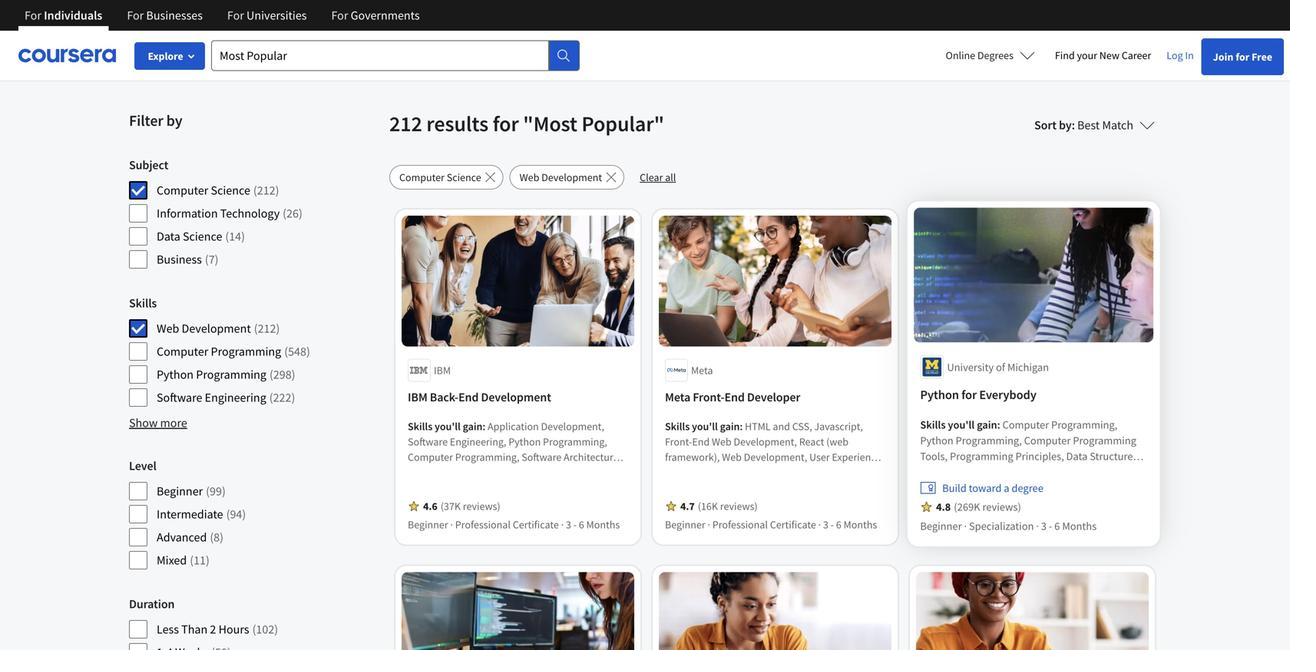 Task type: vqa. For each thing, say whether or not it's contained in the screenshot.


Task type: describe. For each thing, give the bounding box(es) containing it.
3 months from the left
[[1061, 518, 1095, 532]]

development for web development
[[542, 171, 602, 184]]

"most
[[523, 110, 578, 137]]

4.7 (16k reviews)
[[681, 500, 758, 514]]

6 for development
[[579, 518, 585, 532]]

: for python for everybody
[[998, 420, 1001, 433]]

back-
[[430, 390, 459, 405]]

level group
[[129, 457, 380, 571]]

: for meta front-end developer
[[740, 420, 743, 434]]

8
[[214, 530, 220, 546]]

build
[[944, 481, 968, 495]]

(269k
[[955, 500, 981, 514]]

developer
[[748, 390, 801, 405]]

3 meta image from the left
[[667, 0, 722, 41]]

( inside duration 'group'
[[252, 622, 256, 638]]

computer science button
[[390, 165, 504, 190]]

computer for computer programming ( 548 )
[[157, 344, 208, 360]]

technology
[[220, 206, 280, 221]]

subject group
[[129, 156, 380, 270]]

specialization
[[970, 518, 1034, 532]]

log
[[1167, 48, 1184, 62]]

11
[[194, 553, 206, 569]]

advanced ( 8 )
[[157, 530, 224, 546]]

business
[[157, 252, 202, 267]]

professional for development
[[455, 518, 511, 532]]

beginner · specialization · 3 - 6 months
[[922, 518, 1095, 532]]

: for ibm back-end development
[[483, 420, 486, 434]]

months for development
[[587, 518, 620, 532]]

development inside ibm back-end development link
[[481, 390, 552, 405]]

intermediate
[[157, 507, 223, 523]]

your
[[1078, 48, 1098, 62]]

michigan
[[1008, 363, 1048, 377]]

a
[[1004, 481, 1010, 495]]

professional for developer
[[713, 518, 768, 532]]

university of michigan
[[949, 363, 1048, 377]]

beginner down 4.8
[[922, 518, 963, 532]]

1 · from the left
[[451, 518, 453, 532]]

universities
[[247, 8, 307, 23]]

- for developer
[[831, 518, 834, 532]]

meta front-end developer link
[[665, 388, 886, 407]]

intermediate ( 94 )
[[157, 507, 246, 523]]

businesses
[[146, 8, 203, 23]]

coursera image
[[18, 43, 116, 68]]

build toward a degree
[[944, 481, 1043, 495]]

show
[[129, 416, 158, 431]]

python for everybody
[[922, 389, 1036, 405]]

science for computer science ( 212 )
[[211, 183, 250, 198]]

3 reviews) from the left
[[983, 500, 1021, 514]]

everybody
[[980, 389, 1036, 405]]

certificate for ibm back-end development
[[513, 518, 559, 532]]

for individuals
[[25, 8, 102, 23]]

for universities
[[227, 8, 307, 23]]

4.6
[[423, 500, 438, 514]]

online
[[946, 48, 976, 62]]

212 for web development ( 212 )
[[258, 321, 276, 337]]

end for front-
[[725, 390, 745, 405]]

degree
[[1012, 481, 1043, 495]]

skills for meta front-end developer
[[665, 420, 690, 434]]

212 results for "most popular"
[[390, 110, 665, 137]]

certificate for meta front-end developer
[[770, 518, 817, 532]]

engineering
[[205, 390, 266, 406]]

less than 2 hours ( 102 )
[[157, 622, 278, 638]]

6 for developer
[[837, 518, 842, 532]]

sort by : best match
[[1035, 118, 1134, 133]]

months for developer
[[844, 518, 878, 532]]

you'll for front-
[[692, 420, 718, 434]]

7
[[209, 252, 215, 267]]

deeplearning.ai link
[[910, 0, 1156, 56]]

join for free link
[[1202, 38, 1285, 75]]

data science ( 14 )
[[157, 229, 245, 244]]

14
[[229, 229, 241, 244]]

find your new career link
[[1048, 46, 1160, 65]]

hours
[[219, 622, 249, 638]]

mixed
[[157, 553, 187, 569]]

2 meta image from the left
[[409, 0, 464, 41]]

1 meta link from the left
[[135, 0, 381, 56]]

show more button
[[129, 414, 187, 433]]

by for filter
[[166, 111, 182, 130]]

show more
[[129, 416, 187, 431]]

toward
[[970, 481, 1002, 495]]

4 · from the left
[[819, 518, 822, 532]]

clear all button
[[631, 165, 686, 190]]

end for back-
[[459, 390, 479, 405]]

match
[[1103, 118, 1134, 133]]

programming for computer programming
[[211, 344, 281, 360]]

(16k
[[698, 500, 718, 514]]

web for web development ( 212 )
[[157, 321, 179, 337]]

science for data science ( 14 )
[[183, 229, 222, 244]]

26
[[287, 206, 299, 221]]

python programming ( 298 )
[[157, 367, 295, 383]]

software
[[157, 390, 202, 406]]

less
[[157, 622, 179, 638]]

reviews) for developer
[[721, 500, 758, 514]]

meta front-end developer
[[665, 390, 801, 405]]

results
[[427, 110, 489, 137]]

front-
[[693, 390, 725, 405]]

deeplearning.ai
[[993, 17, 1067, 31]]

log in link
[[1160, 46, 1202, 65]]

3 - from the left
[[1048, 518, 1052, 532]]

gain for for
[[978, 420, 998, 433]]

popular"
[[582, 110, 665, 137]]

science for computer science
[[447, 171, 482, 184]]

- for development
[[574, 518, 577, 532]]

3 3 from the left
[[1041, 518, 1046, 532]]

6 · from the left
[[1036, 518, 1038, 532]]

ibm back-end development link
[[408, 388, 629, 407]]

for for universities
[[227, 8, 244, 23]]

5 · from the left
[[965, 518, 968, 532]]

governments
[[351, 8, 420, 23]]

skills inside group
[[129, 296, 157, 311]]

computer for computer science ( 212 )
[[157, 183, 208, 198]]

web for web development
[[520, 171, 540, 184]]



Task type: locate. For each thing, give the bounding box(es) containing it.
1 horizontal spatial skills you'll gain :
[[665, 420, 745, 434]]

94
[[230, 507, 242, 523]]

: left best
[[1072, 118, 1076, 133]]

software engineering ( 222 )
[[157, 390, 295, 406]]

for
[[25, 8, 41, 23], [127, 8, 144, 23], [227, 8, 244, 23], [332, 8, 348, 23]]

gain down python for everybody
[[978, 420, 998, 433]]

skills for python for everybody
[[922, 420, 947, 433]]

degrees
[[978, 48, 1014, 62]]

2 professional from the left
[[713, 518, 768, 532]]

skills you'll gain : down python for everybody
[[922, 420, 1003, 433]]

online degrees button
[[934, 38, 1048, 72]]

2 vertical spatial for
[[963, 389, 978, 405]]

find
[[1056, 48, 1076, 62]]

1 months from the left
[[587, 518, 620, 532]]

0 horizontal spatial certificate
[[513, 518, 559, 532]]

1 horizontal spatial python
[[922, 389, 960, 405]]

1 vertical spatial web
[[157, 321, 179, 337]]

1 horizontal spatial meta link
[[393, 0, 639, 56]]

0 horizontal spatial by
[[166, 111, 182, 130]]

0 horizontal spatial skills you'll gain :
[[408, 420, 488, 434]]

web
[[520, 171, 540, 184], [157, 321, 179, 337]]

0 horizontal spatial ibm
[[408, 390, 428, 405]]

development inside skills group
[[182, 321, 251, 337]]

skills you'll gain : down back- at the left
[[408, 420, 488, 434]]

skills
[[129, 296, 157, 311], [922, 420, 947, 433], [408, 420, 433, 434], [665, 420, 690, 434]]

1 horizontal spatial 3
[[824, 518, 829, 532]]

3 for meta front-end developer
[[824, 518, 829, 532]]

information
[[157, 206, 218, 221]]

1 professional from the left
[[455, 518, 511, 532]]

1 beginner · professional certificate · 3 - 6 months from the left
[[408, 518, 620, 532]]

1 horizontal spatial 6
[[837, 518, 842, 532]]

1 horizontal spatial for
[[963, 389, 978, 405]]

for right join
[[1237, 50, 1250, 64]]

None search field
[[211, 40, 580, 71]]

ibm left back- at the left
[[408, 390, 428, 405]]

ibm up back- at the left
[[434, 364, 451, 378]]

development right back- at the left
[[481, 390, 552, 405]]

duration
[[129, 597, 175, 612]]

0 horizontal spatial web
[[157, 321, 179, 337]]

1 horizontal spatial end
[[725, 390, 745, 405]]

0 vertical spatial python
[[157, 367, 194, 383]]

1 meta image from the left
[[151, 0, 206, 41]]

2 horizontal spatial months
[[1061, 518, 1095, 532]]

information technology ( 26 )
[[157, 206, 303, 221]]

1 horizontal spatial beginner · professional certificate · 3 - 6 months
[[665, 518, 878, 532]]

1 vertical spatial development
[[182, 321, 251, 337]]

by for sort
[[1060, 118, 1072, 133]]

you'll down python for everybody
[[950, 420, 976, 433]]

join for free
[[1214, 50, 1273, 64]]

0 horizontal spatial for
[[493, 110, 519, 137]]

0 horizontal spatial reviews)
[[463, 500, 501, 514]]

2 - from the left
[[831, 518, 834, 532]]

banner navigation
[[12, 0, 432, 31]]

mixed ( 11 )
[[157, 553, 210, 569]]

you'll for back-
[[435, 420, 461, 434]]

1 certificate from the left
[[513, 518, 559, 532]]

python inside skills group
[[157, 367, 194, 383]]

new
[[1100, 48, 1120, 62]]

skills down the meta front-end developer
[[665, 420, 690, 434]]

0 horizontal spatial python
[[157, 367, 194, 383]]

1 horizontal spatial certificate
[[770, 518, 817, 532]]

reviews) right (16k
[[721, 500, 758, 514]]

0 vertical spatial development
[[542, 171, 602, 184]]

1 horizontal spatial ibm
[[434, 364, 451, 378]]

2 for from the left
[[127, 8, 144, 23]]

python for python for everybody
[[922, 389, 960, 405]]

skills down python for everybody
[[922, 420, 947, 433]]

web inside "button"
[[520, 171, 540, 184]]

2 vertical spatial 212
[[258, 321, 276, 337]]

programming down 'computer programming ( 548 )'
[[196, 367, 267, 383]]

2 horizontal spatial 3
[[1041, 518, 1046, 532]]

filter by
[[129, 111, 182, 130]]

2 end from the left
[[725, 390, 745, 405]]

subject
[[129, 158, 168, 173]]

science up information technology ( 26 )
[[211, 183, 250, 198]]

web up 'computer programming ( 548 )'
[[157, 321, 179, 337]]

reviews)
[[463, 500, 501, 514], [721, 500, 758, 514], [983, 500, 1021, 514]]

212 up technology
[[257, 183, 276, 198]]

all
[[666, 171, 676, 184]]

for left businesses
[[127, 8, 144, 23]]

6
[[579, 518, 585, 532], [837, 518, 842, 532], [1054, 518, 1059, 532]]

web development ( 212 )
[[157, 321, 280, 337]]

0 horizontal spatial you'll
[[435, 420, 461, 434]]

3 6 from the left
[[1054, 518, 1059, 532]]

career
[[1122, 48, 1152, 62]]

skills down business
[[129, 296, 157, 311]]

(
[[253, 183, 257, 198], [283, 206, 287, 221], [225, 229, 229, 244], [205, 252, 209, 267], [254, 321, 258, 337], [284, 344, 288, 360], [270, 367, 273, 383], [270, 390, 273, 406], [206, 484, 210, 499], [226, 507, 230, 523], [210, 530, 214, 546], [190, 553, 194, 569], [252, 622, 256, 638]]

clear all
[[640, 171, 676, 184]]

in
[[1186, 48, 1195, 62]]

2 3 from the left
[[824, 518, 829, 532]]

for left governments
[[332, 8, 348, 23]]

deeplearning.ai image
[[925, 0, 980, 41]]

clear
[[640, 171, 663, 184]]

1 vertical spatial python
[[922, 389, 960, 405]]

ibm for ibm back-end development
[[408, 390, 428, 405]]

2 beginner · professional certificate · 3 - 6 months from the left
[[665, 518, 878, 532]]

data
[[157, 229, 180, 244]]

beginner down '4.6'
[[408, 518, 448, 532]]

3
[[566, 518, 572, 532], [824, 518, 829, 532], [1041, 518, 1046, 532]]

certificate
[[513, 518, 559, 532], [770, 518, 817, 532]]

development for web development ( 212 )
[[182, 321, 251, 337]]

1 horizontal spatial gain
[[720, 420, 740, 434]]

2
[[210, 622, 216, 638]]

2 meta link from the left
[[393, 0, 639, 56]]

1 horizontal spatial reviews)
[[721, 500, 758, 514]]

2 reviews) from the left
[[721, 500, 758, 514]]

for left individuals
[[25, 8, 41, 23]]

1 horizontal spatial months
[[844, 518, 878, 532]]

science down results
[[447, 171, 482, 184]]

2 horizontal spatial skills you'll gain :
[[922, 420, 1003, 433]]

3 for ibm back-end development
[[566, 518, 572, 532]]

0 horizontal spatial gain
[[463, 420, 483, 434]]

for for join
[[1237, 50, 1250, 64]]

skills you'll gain : for back-
[[408, 420, 488, 434]]

explore button
[[134, 42, 205, 70]]

2 horizontal spatial reviews)
[[983, 500, 1021, 514]]

1 6 from the left
[[579, 518, 585, 532]]

science inside computer science button
[[447, 171, 482, 184]]

development up 'computer programming ( 548 )'
[[182, 321, 251, 337]]

2 horizontal spatial -
[[1048, 518, 1052, 532]]

development
[[542, 171, 602, 184], [182, 321, 251, 337], [481, 390, 552, 405]]

meta image
[[151, 0, 206, 41], [409, 0, 464, 41], [667, 0, 722, 41]]

0 horizontal spatial meta image
[[151, 0, 206, 41]]

skills you'll gain : for front-
[[665, 420, 745, 434]]

computer inside 'subject' group
[[157, 183, 208, 198]]

1 reviews) from the left
[[463, 500, 501, 514]]

0 vertical spatial for
[[1237, 50, 1250, 64]]

for for businesses
[[127, 8, 144, 23]]

1 horizontal spatial you'll
[[692, 420, 718, 434]]

·
[[451, 518, 453, 532], [561, 518, 564, 532], [708, 518, 711, 532], [819, 518, 822, 532], [965, 518, 968, 532], [1036, 518, 1038, 532]]

4 for from the left
[[332, 8, 348, 23]]

computer inside skills group
[[157, 344, 208, 360]]

102
[[256, 622, 275, 638]]

0 horizontal spatial -
[[574, 518, 577, 532]]

for left "most at the left of the page
[[493, 110, 519, 137]]

beginner inside level group
[[157, 484, 203, 499]]

3 · from the left
[[708, 518, 711, 532]]

for for individuals
[[25, 8, 41, 23]]

university
[[949, 363, 994, 377]]

4.6 (37k reviews)
[[423, 500, 501, 514]]

for for python
[[963, 389, 978, 405]]

computer down results
[[400, 171, 445, 184]]

you'll for for
[[950, 420, 976, 433]]

2 horizontal spatial for
[[1237, 50, 1250, 64]]

: down everybody at the right bottom of page
[[998, 420, 1001, 433]]

gain for back-
[[463, 420, 483, 434]]

0 vertical spatial 212
[[390, 110, 422, 137]]

for for governments
[[332, 8, 348, 23]]

professional down 4.6 (37k reviews)
[[455, 518, 511, 532]]

2 certificate from the left
[[770, 518, 817, 532]]

you'll down back- at the left
[[435, 420, 461, 434]]

web inside skills group
[[157, 321, 179, 337]]

gain for front-
[[720, 420, 740, 434]]

sort
[[1035, 118, 1057, 133]]

for governments
[[332, 8, 420, 23]]

development down "most at the left of the page
[[542, 171, 602, 184]]

python for everybody link
[[922, 388, 1144, 406]]

programming
[[211, 344, 281, 360], [196, 367, 267, 383]]

2 vertical spatial development
[[481, 390, 552, 405]]

for left universities
[[227, 8, 244, 23]]

99
[[210, 484, 222, 499]]

What do you want to learn? text field
[[211, 40, 549, 71]]

1 horizontal spatial web
[[520, 171, 540, 184]]

python for python programming ( 298 )
[[157, 367, 194, 383]]

2 6 from the left
[[837, 518, 842, 532]]

web development button
[[510, 165, 625, 190]]

reviews) up specialization
[[983, 500, 1021, 514]]

ibm back-end development
[[408, 390, 552, 405]]

python down university at the bottom of page
[[922, 389, 960, 405]]

0 vertical spatial ibm
[[434, 364, 451, 378]]

skills you'll gain : down front-
[[665, 420, 745, 434]]

beginner · professional certificate · 3 - 6 months for developer
[[665, 518, 878, 532]]

computer down web development ( 212 )
[[157, 344, 208, 360]]

science up 7
[[183, 229, 222, 244]]

222
[[273, 390, 292, 406]]

212 left results
[[390, 110, 422, 137]]

1 horizontal spatial -
[[831, 518, 834, 532]]

web development
[[520, 171, 602, 184]]

professional down 4.7 (16k reviews)
[[713, 518, 768, 532]]

1 horizontal spatial meta image
[[409, 0, 464, 41]]

1 vertical spatial programming
[[196, 367, 267, 383]]

computer programming ( 548 )
[[157, 344, 310, 360]]

2 months from the left
[[844, 518, 878, 532]]

programming up python programming ( 298 )
[[211, 344, 281, 360]]

1 horizontal spatial professional
[[713, 518, 768, 532]]

212 inside skills group
[[258, 321, 276, 337]]

)
[[276, 183, 279, 198], [299, 206, 303, 221], [241, 229, 245, 244], [215, 252, 219, 267], [276, 321, 280, 337], [307, 344, 310, 360], [292, 367, 295, 383], [292, 390, 295, 406], [222, 484, 226, 499], [242, 507, 246, 523], [220, 530, 224, 546], [206, 553, 210, 569], [275, 622, 278, 638]]

programming for python programming
[[196, 367, 267, 383]]

: down the meta front-end developer
[[740, 420, 743, 434]]

2 · from the left
[[561, 518, 564, 532]]

web down 212 results for "most popular"
[[520, 171, 540, 184]]

beginner · professional certificate · 3 - 6 months for development
[[408, 518, 620, 532]]

by
[[166, 111, 182, 130], [1060, 118, 1072, 133]]

2 horizontal spatial 6
[[1054, 518, 1059, 532]]

1 vertical spatial 212
[[257, 183, 276, 198]]

298
[[273, 367, 292, 383]]

development inside web development "button"
[[542, 171, 602, 184]]

free
[[1253, 50, 1273, 64]]

level
[[129, 459, 157, 474]]

1 - from the left
[[574, 518, 577, 532]]

2 horizontal spatial gain
[[978, 420, 998, 433]]

0 horizontal spatial months
[[587, 518, 620, 532]]

computer for computer science
[[400, 171, 445, 184]]

individuals
[[44, 8, 102, 23]]

reviews) for development
[[463, 500, 501, 514]]

reviews) right (37k
[[463, 500, 501, 514]]

skills down back- at the left
[[408, 420, 433, 434]]

meta link
[[135, 0, 381, 56], [393, 0, 639, 56]]

1 vertical spatial ibm
[[408, 390, 428, 405]]

0 horizontal spatial professional
[[455, 518, 511, 532]]

by right sort
[[1060, 118, 1072, 133]]

find your new career
[[1056, 48, 1152, 62]]

1 end from the left
[[459, 390, 479, 405]]

2 horizontal spatial meta image
[[667, 0, 722, 41]]

by right filter
[[166, 111, 182, 130]]

212 for computer science ( 212 )
[[257, 183, 276, 198]]

filter
[[129, 111, 163, 130]]

0 horizontal spatial beginner · professional certificate · 3 - 6 months
[[408, 518, 620, 532]]

1 vertical spatial for
[[493, 110, 519, 137]]

beginner · professional certificate · 3 - 6 months down 4.6 (37k reviews)
[[408, 518, 620, 532]]

skills group
[[129, 294, 380, 408]]

beginner · professional certificate · 3 - 6 months down 4.7 (16k reviews)
[[665, 518, 878, 532]]

0 vertical spatial programming
[[211, 344, 281, 360]]

1 3 from the left
[[566, 518, 572, 532]]

computer inside button
[[400, 171, 445, 184]]

online degrees
[[946, 48, 1014, 62]]

duration group
[[129, 596, 380, 651]]

computer science ( 212 )
[[157, 183, 279, 198]]

months
[[587, 518, 620, 532], [844, 518, 878, 532], [1061, 518, 1095, 532]]

: down ibm back-end development
[[483, 420, 486, 434]]

beginner down '4.7'
[[665, 518, 706, 532]]

for down university at the bottom of page
[[963, 389, 978, 405]]

0 horizontal spatial end
[[459, 390, 479, 405]]

) inside duration 'group'
[[275, 622, 278, 638]]

:
[[1072, 118, 1076, 133], [998, 420, 1001, 433], [483, 420, 486, 434], [740, 420, 743, 434]]

gain down ibm back-end development
[[463, 420, 483, 434]]

4.7
[[681, 500, 695, 514]]

computer up information
[[157, 183, 208, 198]]

than
[[181, 622, 208, 638]]

best
[[1078, 118, 1100, 133]]

-
[[574, 518, 577, 532], [831, 518, 834, 532], [1048, 518, 1052, 532]]

for businesses
[[127, 8, 203, 23]]

1 for from the left
[[25, 8, 41, 23]]

skills for ibm back-end development
[[408, 420, 433, 434]]

212 inside 'subject' group
[[257, 183, 276, 198]]

computer science
[[400, 171, 482, 184]]

gain down the meta front-end developer
[[720, 420, 740, 434]]

0 horizontal spatial 6
[[579, 518, 585, 532]]

business ( 7 )
[[157, 252, 219, 267]]

join
[[1214, 50, 1234, 64]]

you'll
[[950, 420, 976, 433], [435, 420, 461, 434], [692, 420, 718, 434]]

1 horizontal spatial by
[[1060, 118, 1072, 133]]

beginner ( 99 )
[[157, 484, 226, 499]]

python up the software
[[157, 367, 194, 383]]

skills you'll gain : for for
[[922, 420, 1003, 433]]

212 up 'computer programming ( 548 )'
[[258, 321, 276, 337]]

ibm
[[434, 364, 451, 378], [408, 390, 428, 405]]

212
[[390, 110, 422, 137], [257, 183, 276, 198], [258, 321, 276, 337]]

2 horizontal spatial you'll
[[950, 420, 976, 433]]

beginner up intermediate
[[157, 484, 203, 499]]

3 for from the left
[[227, 8, 244, 23]]

0 vertical spatial web
[[520, 171, 540, 184]]

0 horizontal spatial meta link
[[135, 0, 381, 56]]

explore
[[148, 49, 183, 63]]

ibm for ibm
[[434, 364, 451, 378]]

0 horizontal spatial 3
[[566, 518, 572, 532]]

you'll down front-
[[692, 420, 718, 434]]



